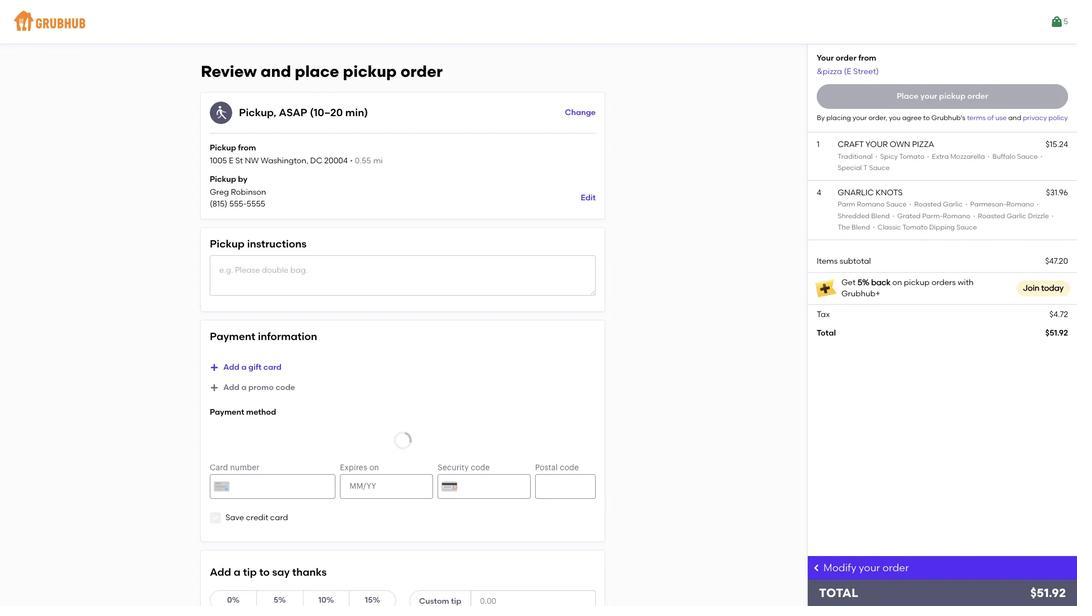 Task type: vqa. For each thing, say whether or not it's contained in the screenshot.
bottommost Fish
no



Task type: locate. For each thing, give the bounding box(es) containing it.
2 pickup from the top
[[210, 174, 236, 184]]

, inside pickup from 1005 e st nw washington , dc 20004 • 0.55 mi
[[306, 156, 309, 166]]

0 horizontal spatial tip
[[243, 566, 257, 579]]

a for gift
[[241, 363, 247, 372]]

grubhub+
[[842, 289, 881, 299]]

total down tax on the right
[[817, 328, 836, 338]]

15%
[[365, 595, 380, 605]]

get 5% back
[[842, 278, 891, 287]]

svg image left the modify
[[813, 563, 822, 572]]

0 vertical spatial payment
[[210, 330, 255, 343]]

place your pickup order
[[897, 91, 989, 101]]

modify
[[824, 562, 857, 574]]

st
[[235, 156, 243, 166]]

pickup up min) on the left
[[343, 62, 397, 81]]

0 vertical spatial garlic
[[943, 201, 963, 208]]

1 vertical spatial $51.92
[[1031, 586, 1066, 600]]

555-
[[229, 199, 247, 208]]

0 horizontal spatial to
[[259, 566, 270, 579]]

save
[[226, 513, 244, 522]]

0 horizontal spatial svg image
[[212, 515, 219, 521]]

add for add a promo code
[[223, 383, 240, 392]]

2 horizontal spatial romano
[[1007, 201, 1035, 208]]

∙ down parmesan-
[[972, 212, 977, 220]]

parm-
[[923, 212, 943, 220]]

add a tip to say thanks
[[210, 566, 327, 579]]

1 horizontal spatial romano
[[943, 212, 971, 220]]

0 horizontal spatial roasted
[[915, 201, 942, 208]]

1 vertical spatial payment
[[210, 408, 244, 417]]

, left asap
[[274, 106, 276, 119]]

pickup right on
[[904, 278, 930, 287]]

to left say
[[259, 566, 270, 579]]

blend down shredded on the top
[[852, 223, 870, 231]]

a left the gift
[[241, 363, 247, 372]]

1 horizontal spatial 5%
[[858, 278, 870, 287]]

1 vertical spatial card
[[270, 513, 288, 522]]

1 vertical spatial svg image
[[813, 563, 822, 572]]

agree
[[903, 114, 922, 122]]

tip right custom
[[451, 596, 462, 606]]

pickup down (815)
[[210, 237, 245, 250]]

a for promo
[[241, 383, 247, 392]]

5% down say
[[274, 595, 286, 605]]

add up 0% button at the left of the page
[[210, 566, 231, 579]]

1 vertical spatial and
[[1009, 114, 1022, 122]]

a for tip
[[234, 566, 241, 579]]

tomato down pizza
[[900, 152, 925, 160]]

tip up 0% button at the left of the page
[[243, 566, 257, 579]]

1 pickup from the top
[[210, 143, 236, 152]]

0 vertical spatial and
[[261, 62, 291, 81]]

pickup inside pickup by greg robinson (815) 555-5555
[[210, 174, 236, 184]]

the
[[838, 223, 850, 231]]

pickup inside pickup from 1005 e st nw washington , dc 20004 • 0.55 mi
[[210, 143, 236, 152]]

payment left method
[[210, 408, 244, 417]]

1 horizontal spatial garlic
[[1007, 212, 1027, 220]]

change
[[565, 108, 596, 117]]

svg image
[[212, 515, 219, 521], [813, 563, 822, 572]]

card inside button
[[264, 363, 282, 372]]

0 horizontal spatial blend
[[852, 223, 870, 231]]

1 horizontal spatial blend
[[872, 212, 890, 220]]

garlic left drizzle
[[1007, 212, 1027, 220]]

∙ up the classic
[[892, 212, 896, 220]]

romano up dipping
[[943, 212, 971, 220]]

roasted down parmesan-
[[978, 212, 1005, 220]]

grubhub's
[[932, 114, 966, 122]]

parmesan-
[[971, 201, 1007, 208]]

sauce right t
[[869, 164, 890, 172]]

∙ right drizzle
[[1051, 212, 1055, 220]]

0 vertical spatial pickup
[[210, 143, 236, 152]]

information
[[258, 330, 317, 343]]

&pizza (e street) link
[[817, 67, 879, 76]]

your right the modify
[[859, 562, 881, 574]]

pizza
[[912, 140, 935, 149]]

by
[[817, 114, 825, 122]]

garlic
[[943, 201, 963, 208], [1007, 212, 1027, 220]]

tomato down grated
[[903, 223, 928, 231]]

0 vertical spatial $51.92
[[1046, 328, 1068, 338]]

0 vertical spatial tip
[[243, 566, 257, 579]]

payment for review
[[210, 330, 255, 343]]

greg
[[210, 188, 229, 197]]

1 vertical spatial from
[[238, 143, 256, 152]]

1 vertical spatial ,
[[306, 156, 309, 166]]

your left the order,
[[853, 114, 867, 122]]

0 horizontal spatial ,
[[274, 106, 276, 119]]

pickup inside on pickup orders with grubhub+
[[904, 278, 930, 287]]

add a promo code button
[[210, 378, 295, 398]]

sauce down knots
[[887, 201, 907, 208]]

∙ right buffalo
[[1040, 152, 1044, 160]]

card right credit
[[270, 513, 288, 522]]

romano up drizzle
[[1007, 201, 1035, 208]]

0 vertical spatial card
[[264, 363, 282, 372]]

a left promo
[[241, 383, 247, 392]]

use
[[996, 114, 1007, 122]]

2 payment from the top
[[210, 408, 244, 417]]

from up street)
[[859, 53, 877, 63]]

add for add a gift card
[[223, 363, 240, 372]]

blend
[[872, 212, 890, 220], [852, 223, 870, 231]]

2 vertical spatial a
[[234, 566, 241, 579]]

add right svg icon
[[223, 363, 240, 372]]

and
[[261, 62, 291, 81], [1009, 114, 1022, 122]]

pickup instructions
[[210, 237, 307, 250]]

$51.92
[[1046, 328, 1068, 338], [1031, 586, 1066, 600]]

order,
[[869, 114, 888, 122]]

subscription badge image
[[815, 277, 837, 300]]

romano down gnarlic knots at the right top of page
[[857, 201, 885, 208]]

romano
[[857, 201, 885, 208], [1007, 201, 1035, 208], [943, 212, 971, 220]]

0 vertical spatial tomato
[[900, 152, 925, 160]]

5555
[[247, 199, 265, 208]]

gnarlic knots
[[838, 188, 903, 198]]

your for place
[[921, 91, 938, 101]]

0 vertical spatial a
[[241, 363, 247, 372]]

blend up the classic
[[872, 212, 890, 220]]

pickup
[[210, 143, 236, 152], [210, 174, 236, 184], [210, 237, 245, 250]]

1 horizontal spatial ,
[[306, 156, 309, 166]]

pickup right pickup icon
[[239, 106, 274, 119]]

2 vertical spatial your
[[859, 562, 881, 574]]

payment method
[[210, 408, 276, 417]]

from
[[859, 53, 877, 63], [238, 143, 256, 152]]

1 vertical spatial 5%
[[274, 595, 286, 605]]

1005
[[210, 156, 227, 166]]

add down add a gift card button
[[223, 383, 240, 392]]

∙ left the classic
[[872, 223, 876, 231]]

washington
[[261, 156, 306, 166]]

svg image
[[210, 363, 219, 372]]

0%
[[227, 595, 240, 605]]

special
[[838, 164, 862, 172]]

1 vertical spatial total
[[819, 586, 859, 600]]

policy
[[1049, 114, 1068, 122]]

roasted
[[915, 201, 942, 208], [978, 212, 1005, 220]]

0 vertical spatial ,
[[274, 106, 276, 119]]

order inside button
[[968, 91, 989, 101]]

0 vertical spatial from
[[859, 53, 877, 63]]

0% button
[[210, 591, 257, 606]]

pickup up grubhub's
[[939, 91, 966, 101]]

pickup up 1005
[[210, 143, 236, 152]]

pickup for pickup instructions
[[210, 237, 245, 250]]

privacy policy link
[[1023, 114, 1068, 122]]

gift
[[249, 363, 262, 372]]

1 vertical spatial tip
[[451, 596, 462, 606]]

your for modify
[[859, 562, 881, 574]]

orders
[[932, 278, 956, 287]]

5% up grubhub+
[[858, 278, 870, 287]]

pickup up greg
[[210, 174, 236, 184]]

0 vertical spatial your
[[921, 91, 938, 101]]

5%
[[858, 278, 870, 287], [274, 595, 286, 605]]

and left place
[[261, 62, 291, 81]]

to right agree
[[924, 114, 930, 122]]

∙ left buffalo
[[987, 152, 991, 160]]

roasted up parm-
[[915, 201, 942, 208]]

main navigation navigation
[[0, 0, 1077, 44]]

card right the gift
[[264, 363, 282, 372]]

1 horizontal spatial tip
[[451, 596, 462, 606]]

and right use
[[1009, 114, 1022, 122]]

subtotal
[[840, 257, 871, 266]]

1 vertical spatial tomato
[[903, 223, 928, 231]]

&pizza
[[817, 67, 842, 76]]

0 vertical spatial add
[[223, 363, 240, 372]]

1 vertical spatial roasted
[[978, 212, 1005, 220]]

1 vertical spatial a
[[241, 383, 247, 392]]

a
[[241, 363, 247, 372], [241, 383, 247, 392], [234, 566, 241, 579]]

, left 'dc'
[[306, 156, 309, 166]]

pickup
[[343, 62, 397, 81], [939, 91, 966, 101], [239, 106, 274, 119], [904, 278, 930, 287]]

1 horizontal spatial from
[[859, 53, 877, 63]]

0 horizontal spatial from
[[238, 143, 256, 152]]

from up nw
[[238, 143, 256, 152]]

2 vertical spatial pickup
[[210, 237, 245, 250]]

add
[[223, 363, 240, 372], [223, 383, 240, 392], [210, 566, 231, 579]]

1 payment from the top
[[210, 330, 255, 343]]

own
[[890, 140, 911, 149]]

e
[[229, 156, 233, 166]]

2 vertical spatial add
[[210, 566, 231, 579]]

your right the place
[[921, 91, 938, 101]]

5% button
[[256, 591, 303, 606]]

1 vertical spatial add
[[223, 383, 240, 392]]

you
[[889, 114, 901, 122]]

order
[[836, 53, 857, 63], [401, 62, 443, 81], [968, 91, 989, 101], [883, 562, 909, 574]]

privacy
[[1023, 114, 1047, 122]]

payment
[[210, 330, 255, 343], [210, 408, 244, 417]]

0 vertical spatial 5%
[[858, 278, 870, 287]]

0 horizontal spatial romano
[[857, 201, 885, 208]]

tip inside 'button'
[[451, 596, 462, 606]]

dipping
[[930, 223, 955, 231]]

$15.24 traditional ∙ spicy tomato ∙ extra mozzarella ∙ buffalo sauce ∙ special t sauce
[[838, 140, 1068, 172]]

street)
[[853, 67, 879, 76]]

payment up add a gift card button
[[210, 330, 255, 343]]

pickup from 1005 e st nw washington , dc 20004 • 0.55 mi
[[210, 143, 383, 166]]

0 horizontal spatial 5%
[[274, 595, 286, 605]]

your inside button
[[921, 91, 938, 101]]

on pickup orders with grubhub+
[[842, 278, 974, 299]]

svg image left save
[[212, 515, 219, 521]]

add for add a tip to say thanks
[[210, 566, 231, 579]]

a up 0% button at the left of the page
[[234, 566, 241, 579]]

1 horizontal spatial to
[[924, 114, 930, 122]]

3 pickup from the top
[[210, 237, 245, 250]]

garlic up dipping
[[943, 201, 963, 208]]

card
[[264, 363, 282, 372], [270, 513, 288, 522]]

total down the modify
[[819, 586, 859, 600]]

tomato
[[900, 152, 925, 160], [903, 223, 928, 231]]

1 vertical spatial pickup
[[210, 174, 236, 184]]

of
[[988, 114, 994, 122]]

sauce right buffalo
[[1018, 152, 1038, 160]]



Task type: describe. For each thing, give the bounding box(es) containing it.
10%
[[318, 595, 334, 605]]

robinson
[[231, 188, 266, 197]]

nw
[[245, 156, 259, 166]]

from inside 'your order from &pizza (e street)'
[[859, 53, 877, 63]]

thanks
[[292, 566, 327, 579]]

Amount text field
[[471, 591, 596, 606]]

5% inside "button"
[[274, 595, 286, 605]]

pickup inside button
[[939, 91, 966, 101]]

•
[[350, 156, 353, 166]]

change button
[[565, 103, 596, 123]]

Pickup instructions text field
[[210, 255, 596, 296]]

∙ left parmesan-
[[965, 201, 969, 208]]

1 vertical spatial blend
[[852, 223, 870, 231]]

say
[[272, 566, 290, 579]]

(e
[[844, 67, 852, 76]]

add a promo code
[[223, 383, 295, 392]]

0.55
[[355, 156, 371, 166]]

code
[[276, 383, 295, 392]]

pickup for pickup by greg robinson (815) 555-5555
[[210, 174, 236, 184]]

$31.96
[[1047, 188, 1068, 198]]

payment for payment
[[210, 408, 244, 417]]

∙ left extra
[[926, 152, 931, 160]]

pickup for pickup from 1005 e st nw washington , dc 20004 • 0.55 mi
[[210, 143, 236, 152]]

0 vertical spatial svg image
[[212, 515, 219, 521]]

0 vertical spatial total
[[817, 328, 836, 338]]

method
[[246, 408, 276, 417]]

classic
[[878, 223, 901, 231]]

grated
[[898, 212, 921, 220]]

min)
[[345, 106, 368, 119]]

terms
[[967, 114, 986, 122]]

$47.20
[[1046, 257, 1068, 266]]

drizzle
[[1028, 212, 1049, 220]]

mi
[[373, 156, 383, 166]]

0 vertical spatial roasted
[[915, 201, 942, 208]]

review
[[201, 62, 257, 81]]

0 vertical spatial blend
[[872, 212, 890, 220]]

by placing your order, you agree to grubhub's terms of use and privacy policy
[[817, 114, 1068, 122]]

1 horizontal spatial and
[[1009, 114, 1022, 122]]

mozzarella
[[951, 152, 985, 160]]

payment information
[[210, 330, 317, 343]]

credit
[[246, 513, 268, 522]]

$4.72
[[1050, 310, 1068, 319]]

craft your own pizza
[[838, 140, 935, 149]]

traditional
[[838, 152, 873, 160]]

edit
[[581, 193, 596, 203]]

1
[[817, 140, 820, 149]]

custom tip button
[[410, 591, 471, 606]]

sauce right dipping
[[957, 223, 977, 231]]

order inside 'your order from &pizza (e street)'
[[836, 53, 857, 63]]

shredded
[[838, 212, 870, 220]]

today
[[1042, 283, 1064, 293]]

custom
[[419, 596, 449, 606]]

craft
[[838, 140, 864, 149]]

$15.24
[[1046, 140, 1068, 149]]

1 horizontal spatial svg image
[[813, 563, 822, 572]]

get
[[842, 278, 856, 287]]

∙ up drizzle
[[1036, 201, 1040, 208]]

add a gift card
[[223, 363, 282, 372]]

join
[[1023, 283, 1040, 293]]

parm
[[838, 201, 856, 208]]

back
[[872, 278, 891, 287]]

with
[[958, 278, 974, 287]]

4
[[817, 188, 822, 198]]

edit button
[[581, 188, 596, 208]]

spicy
[[881, 152, 898, 160]]

0 horizontal spatial and
[[261, 62, 291, 81]]

1 vertical spatial garlic
[[1007, 212, 1027, 220]]

items
[[817, 257, 838, 266]]

pickup by greg robinson (815) 555-5555
[[210, 174, 266, 208]]

review and place pickup order
[[201, 62, 443, 81]]

0 vertical spatial to
[[924, 114, 930, 122]]

promo
[[249, 383, 274, 392]]

add a gift card button
[[210, 358, 282, 378]]

tomato inside $31.96 parm romano sauce ∙ roasted garlic ∙ parmesan-romano ∙ shredded blend ∙ grated parm-romano ∙ roasted garlic drizzle ∙ the blend ∙ classic tomato dipping sauce
[[903, 223, 928, 231]]

modify your order
[[824, 562, 909, 574]]

0 horizontal spatial garlic
[[943, 201, 963, 208]]

1 horizontal spatial roasted
[[978, 212, 1005, 220]]

20004
[[324, 156, 348, 166]]

1 vertical spatial to
[[259, 566, 270, 579]]

15% button
[[349, 591, 396, 606]]

your
[[866, 140, 888, 149]]

∙ down your
[[875, 152, 879, 160]]

extra
[[932, 152, 949, 160]]

tomato inside $15.24 traditional ∙ spicy tomato ∙ extra mozzarella ∙ buffalo sauce ∙ special t sauce
[[900, 152, 925, 160]]

t
[[864, 164, 868, 172]]

from inside pickup from 1005 e st nw washington , dc 20004 • 0.55 mi
[[238, 143, 256, 152]]

dc
[[310, 156, 322, 166]]

knots
[[876, 188, 903, 198]]

instructions
[[247, 237, 307, 250]]

(10–20
[[310, 106, 343, 119]]

buffalo
[[993, 152, 1016, 160]]

on
[[893, 278, 902, 287]]

1 vertical spatial your
[[853, 114, 867, 122]]

by
[[238, 174, 248, 184]]

gnarlic
[[838, 188, 874, 198]]

tax
[[817, 310, 830, 319]]

5 button
[[1050, 12, 1068, 32]]

pickup icon image
[[210, 101, 232, 124]]

∙ up grated
[[909, 201, 913, 208]]

10% button
[[303, 591, 350, 606]]

pickup , asap (10–20 min)
[[239, 106, 368, 119]]

your order from &pizza (e street)
[[817, 53, 879, 76]]

place
[[295, 62, 339, 81]]

place
[[897, 91, 919, 101]]



